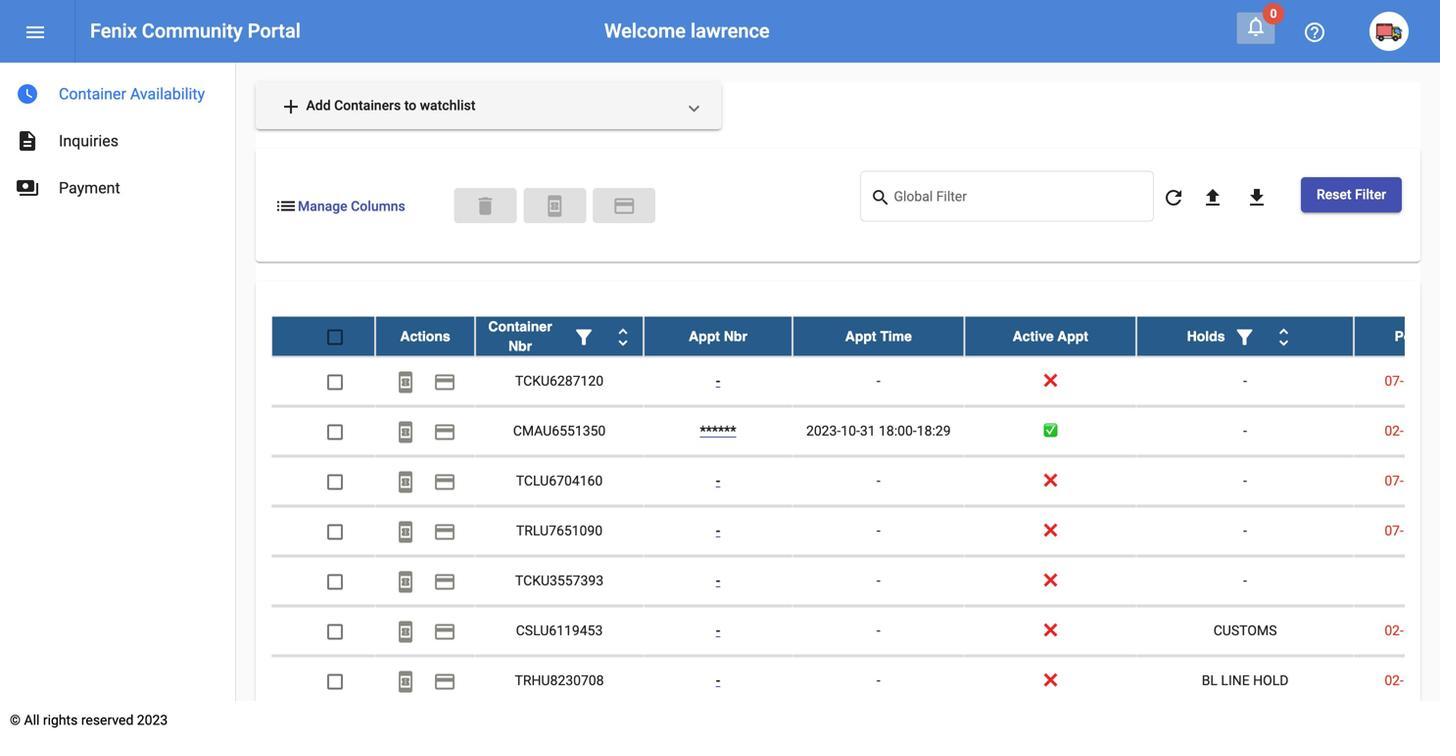 Task type: locate. For each thing, give the bounding box(es) containing it.
line
[[1222, 673, 1250, 690]]

3 nov- from the top
[[1404, 473, 1432, 490]]

02-
[[1385, 423, 1404, 440], [1385, 623, 1404, 640], [1385, 673, 1404, 690]]

nov-
[[1404, 373, 1432, 390], [1404, 423, 1432, 440], [1404, 473, 1432, 490], [1404, 523, 1432, 540], [1404, 623, 1432, 640], [1404, 673, 1432, 690]]

appt left time
[[846, 329, 877, 345]]

navigation
[[0, 63, 235, 212]]

2 filter_alt button from the left
[[1226, 317, 1265, 356]]

payment button for trhu8230708
[[425, 662, 465, 701]]

no color image containing file_download
[[1246, 186, 1269, 210]]

container availability
[[59, 85, 205, 103]]

1 07- from the top
[[1385, 373, 1404, 390]]

payment button for tcku3557393
[[425, 562, 465, 601]]

1 nov- from the top
[[1404, 373, 1432, 390]]

0 horizontal spatial appt
[[689, 329, 720, 345]]

tclu6704160
[[516, 473, 603, 490]]

tcku3557393
[[515, 573, 604, 590]]

no color image inside menu button
[[24, 20, 47, 44]]

add add containers to watchlist
[[279, 95, 476, 118]]

book_online for tclu6704160
[[394, 471, 418, 494]]

07-nov-20 for trlu7651090
[[1385, 523, 1441, 540]]

2 07-nov-20 from the top
[[1385, 473, 1441, 490]]

3 07- from the top
[[1385, 523, 1404, 540]]

appt time column header
[[793, 317, 965, 356]]

add
[[306, 98, 331, 114]]

unfold_more button up the tcku6287120
[[604, 317, 643, 356]]

1 vertical spatial 02-nov-20
[[1385, 623, 1441, 640]]

- link
[[716, 373, 721, 390], [716, 473, 721, 490], [716, 523, 721, 540], [716, 573, 721, 590], [716, 623, 721, 640], [716, 673, 721, 690]]

nbr up ****** link
[[724, 329, 748, 345]]

1 horizontal spatial unfold_more button
[[1265, 317, 1304, 356]]

no color image containing help_outline
[[1304, 20, 1327, 44]]

1 horizontal spatial appt
[[846, 329, 877, 345]]

5 20 from the top
[[1432, 623, 1441, 640]]

book_online button for trhu8230708
[[386, 662, 425, 701]]

02-nov-20 for -
[[1385, 423, 1441, 440]]

1 vertical spatial 07-
[[1385, 473, 1404, 490]]

nbr
[[724, 329, 748, 345], [509, 339, 532, 354]]

- link for cslu6119453
[[716, 623, 721, 640]]

payment
[[59, 179, 120, 197]]

unfold_more
[[612, 326, 635, 349], [1273, 326, 1296, 349]]

4 20 from the top
[[1432, 523, 1441, 540]]

******
[[700, 423, 737, 440]]

menu
[[24, 20, 47, 44]]

1 horizontal spatial container
[[488, 319, 552, 335]]

lf
[[1426, 329, 1441, 345]]

book_online for trhu8230708
[[394, 671, 418, 694]]

no color image containing unfold_more
[[612, 326, 635, 349]]

****** link
[[700, 423, 737, 440]]

2 unfold_more from the left
[[1273, 326, 1296, 349]]

3 row from the top
[[271, 407, 1441, 457]]

07-
[[1385, 373, 1404, 390], [1385, 473, 1404, 490], [1385, 523, 1404, 540]]

20 for tclu6704160
[[1432, 473, 1441, 490]]

2 horizontal spatial appt
[[1058, 329, 1089, 345]]

time
[[881, 329, 912, 345]]

search
[[871, 188, 891, 208]]

2 filter_alt from the left
[[1234, 326, 1257, 349]]

appt time
[[846, 329, 912, 345]]

file_upload
[[1202, 186, 1225, 210]]

4 ❌ from the top
[[1044, 573, 1058, 590]]

hold
[[1254, 673, 1289, 690]]

1 horizontal spatial unfold_more
[[1273, 326, 1296, 349]]

5 nov- from the top
[[1404, 623, 1432, 640]]

filter_alt
[[572, 326, 596, 349], [1234, 326, 1257, 349]]

2 20 from the top
[[1432, 423, 1441, 440]]

3 - link from the top
[[716, 523, 721, 540]]

6 ❌ from the top
[[1044, 673, 1058, 690]]

3 ❌ from the top
[[1044, 523, 1058, 540]]

container up the tcku6287120
[[488, 319, 552, 335]]

3 02- from the top
[[1385, 673, 1404, 690]]

1 02-nov-20 from the top
[[1385, 423, 1441, 440]]

reset filter
[[1317, 187, 1387, 203]]

cslu6119453
[[516, 623, 603, 640]]

no color image inside help_outline popup button
[[1304, 20, 1327, 44]]

payment for cslu6119453
[[433, 621, 457, 644]]

0 horizontal spatial unfold_more button
[[604, 317, 643, 356]]

0 horizontal spatial container
[[59, 85, 126, 103]]

unfold_more left appt nbr
[[612, 326, 635, 349]]

1 - link from the top
[[716, 373, 721, 390]]

column header
[[475, 317, 644, 356], [1137, 317, 1355, 356]]

row containing filter_alt
[[271, 317, 1441, 357]]

payment button for trlu7651090
[[425, 512, 465, 551]]

2 row from the top
[[271, 357, 1441, 407]]

nov- for cmau6551350
[[1404, 423, 1432, 440]]

payments
[[16, 176, 39, 200]]

02-nov-20 for bl line hold
[[1385, 673, 1441, 690]]

1 appt from the left
[[689, 329, 720, 345]]

1 vertical spatial 07-nov-20
[[1385, 473, 1441, 490]]

nov- for trlu7651090
[[1404, 523, 1432, 540]]

07-nov-20 for tcku6287120
[[1385, 373, 1441, 390]]

no color image containing file_upload
[[1202, 186, 1225, 210]]

5 ❌ from the top
[[1044, 623, 1058, 640]]

appt up ****** link
[[689, 329, 720, 345]]

grid
[[271, 317, 1441, 741]]

1 ❌ from the top
[[1044, 373, 1058, 390]]

0 vertical spatial container
[[59, 85, 126, 103]]

- link for tcku6287120
[[716, 373, 721, 390]]

nbr inside container nbr
[[509, 339, 532, 354]]

1 horizontal spatial filter_alt
[[1234, 326, 1257, 349]]

cell inside row
[[1355, 557, 1441, 606]]

✅
[[1044, 423, 1058, 440]]

20 for trhu8230708
[[1432, 673, 1441, 690]]

2 appt from the left
[[846, 329, 877, 345]]

payment
[[613, 195, 636, 218], [433, 371, 457, 394], [433, 421, 457, 444], [433, 471, 457, 494], [433, 521, 457, 544], [433, 571, 457, 594], [433, 621, 457, 644], [433, 671, 457, 694]]

payment button for cslu6119453
[[425, 612, 465, 651]]

bl
[[1202, 673, 1218, 690]]

nbr inside column header
[[724, 329, 748, 345]]

nbr for container nbr
[[509, 339, 532, 354]]

3 02-nov-20 from the top
[[1385, 673, 1441, 690]]

no color image containing payments
[[16, 176, 39, 200]]

payment button for cmau6551350
[[425, 412, 465, 451]]

filter_alt button
[[565, 317, 604, 356], [1226, 317, 1265, 356]]

book_online for trlu7651090
[[394, 521, 418, 544]]

02-nov-20
[[1385, 423, 1441, 440], [1385, 623, 1441, 640], [1385, 673, 1441, 690]]

book_online button
[[524, 188, 586, 223], [386, 362, 425, 401], [386, 412, 425, 451], [386, 462, 425, 501], [386, 512, 425, 551], [386, 562, 425, 601], [386, 612, 425, 651], [386, 662, 425, 701]]

no color image
[[1304, 20, 1327, 44], [16, 129, 39, 153], [1162, 186, 1186, 210], [871, 187, 894, 210], [274, 195, 298, 218], [613, 195, 636, 218], [1234, 326, 1257, 349], [1273, 326, 1296, 349], [433, 371, 457, 394], [394, 421, 418, 444], [433, 421, 457, 444], [394, 521, 418, 544], [433, 521, 457, 544], [394, 621, 418, 644], [433, 621, 457, 644], [433, 671, 457, 694]]

0 vertical spatial 02-nov-20
[[1385, 423, 1441, 440]]

filter_alt right holds
[[1234, 326, 1257, 349]]

holds filter_alt
[[1188, 326, 1257, 349]]

3 20 from the top
[[1432, 473, 1441, 490]]

nbr up the tcku6287120
[[509, 339, 532, 354]]

community
[[142, 20, 243, 43]]

1 horizontal spatial nbr
[[724, 329, 748, 345]]

no color image
[[1245, 15, 1268, 38], [24, 20, 47, 44], [16, 82, 39, 106], [279, 95, 303, 118], [16, 176, 39, 200], [1202, 186, 1225, 210], [1246, 186, 1269, 210], [543, 195, 567, 218], [572, 326, 596, 349], [612, 326, 635, 349], [394, 371, 418, 394], [394, 471, 418, 494], [433, 471, 457, 494], [394, 571, 418, 594], [433, 571, 457, 594], [394, 671, 418, 694]]

bl line hold
[[1202, 673, 1289, 690]]

2 vertical spatial 07-
[[1385, 523, 1404, 540]]

2023-10-31 18:00-18:29
[[807, 423, 951, 440]]

appt
[[689, 329, 720, 345], [846, 329, 877, 345], [1058, 329, 1089, 345]]

no color image inside navigation
[[16, 129, 39, 153]]

no color image containing add
[[279, 95, 303, 118]]

list manage columns
[[274, 195, 406, 218]]

appt inside column header
[[846, 329, 877, 345]]

2 ❌ from the top
[[1044, 473, 1058, 490]]

2 - link from the top
[[716, 473, 721, 490]]

❌ for trlu7651090
[[1044, 523, 1058, 540]]

nbr for appt nbr
[[724, 329, 748, 345]]

payment for tcku6287120
[[433, 371, 457, 394]]

navigation containing watch_later
[[0, 63, 235, 212]]

❌ for tclu6704160
[[1044, 473, 1058, 490]]

delete image
[[474, 195, 497, 218]]

1 horizontal spatial filter_alt button
[[1226, 317, 1265, 356]]

trlu7651090
[[516, 523, 603, 540]]

2 02-nov-20 from the top
[[1385, 623, 1441, 640]]

payment button
[[593, 188, 656, 223], [425, 362, 465, 401], [425, 412, 465, 451], [425, 462, 465, 501], [425, 512, 465, 551], [425, 562, 465, 601], [425, 612, 465, 651], [425, 662, 465, 701]]

- link for trlu7651090
[[716, 523, 721, 540]]

no color image containing description
[[16, 129, 39, 153]]

©
[[10, 713, 21, 729]]

0 vertical spatial 07-
[[1385, 373, 1404, 390]]

filter_alt button for holds
[[1226, 317, 1265, 356]]

1 20 from the top
[[1432, 373, 1441, 390]]

1 07-nov-20 from the top
[[1385, 373, 1441, 390]]

no color image containing menu
[[24, 20, 47, 44]]

filter_alt up the tcku6287120
[[572, 326, 596, 349]]

Global Watchlist Filter field
[[894, 193, 1144, 208]]

1 filter_alt button from the left
[[565, 317, 604, 356]]

container for availability
[[59, 85, 126, 103]]

appt for appt nbr
[[689, 329, 720, 345]]

1 unfold_more from the left
[[612, 326, 635, 349]]

unfold_more button
[[604, 317, 643, 356], [1265, 317, 1304, 356]]

container
[[59, 85, 126, 103], [488, 319, 552, 335]]

no color image containing unfold_more
[[1273, 326, 1296, 349]]

0 vertical spatial 07-nov-20
[[1385, 373, 1441, 390]]

book_online
[[543, 195, 567, 218], [394, 371, 418, 394], [394, 421, 418, 444], [394, 471, 418, 494], [394, 521, 418, 544], [394, 571, 418, 594], [394, 621, 418, 644], [394, 671, 418, 694]]

0 horizontal spatial column header
[[475, 317, 644, 356]]

6 - link from the top
[[716, 673, 721, 690]]

no color image inside the refresh button
[[1162, 186, 1186, 210]]

1 vertical spatial container
[[488, 319, 552, 335]]

❌
[[1044, 373, 1058, 390], [1044, 473, 1058, 490], [1044, 523, 1058, 540], [1044, 573, 1058, 590], [1044, 623, 1058, 640], [1044, 673, 1058, 690]]

book_online for cslu6119453
[[394, 621, 418, 644]]

fenix community portal
[[90, 20, 301, 43]]

1 vertical spatial 02-
[[1385, 623, 1404, 640]]

02-nov-20 for customs
[[1385, 623, 1441, 640]]

0 vertical spatial 02-
[[1385, 423, 1404, 440]]

1 row from the top
[[271, 317, 1441, 357]]

0 horizontal spatial filter_alt
[[572, 326, 596, 349]]

all
[[24, 713, 40, 729]]

1 horizontal spatial column header
[[1137, 317, 1355, 356]]

rights
[[43, 713, 78, 729]]

description
[[16, 129, 39, 153]]

-
[[716, 373, 721, 390], [877, 373, 881, 390], [1244, 373, 1248, 390], [1244, 423, 1248, 440], [716, 473, 721, 490], [877, 473, 881, 490], [1244, 473, 1248, 490], [716, 523, 721, 540], [877, 523, 881, 540], [1244, 523, 1248, 540], [716, 573, 721, 590], [877, 573, 881, 590], [1244, 573, 1248, 590], [716, 623, 721, 640], [877, 623, 881, 640], [716, 673, 721, 690], [877, 673, 881, 690]]

2 vertical spatial 02-nov-20
[[1385, 673, 1441, 690]]

2 unfold_more button from the left
[[1265, 317, 1304, 356]]

31
[[860, 423, 876, 440]]

2 07- from the top
[[1385, 473, 1404, 490]]

book_online button for cslu6119453
[[386, 612, 425, 651]]

no color image containing watch_later
[[16, 82, 39, 106]]

1 unfold_more button from the left
[[604, 317, 643, 356]]

0 horizontal spatial filter_alt button
[[565, 317, 604, 356]]

2 nov- from the top
[[1404, 423, 1432, 440]]

2 vertical spatial 07-nov-20
[[1385, 523, 1441, 540]]

1 02- from the top
[[1385, 423, 1404, 440]]

container nbr
[[488, 319, 552, 354]]

welcome
[[605, 20, 686, 43]]

welcome lawrence
[[605, 20, 770, 43]]

reset filter button
[[1302, 177, 1403, 213]]

to
[[405, 98, 417, 114]]

container up inquiries
[[59, 85, 126, 103]]

3 07-nov-20 from the top
[[1385, 523, 1441, 540]]

2 vertical spatial 02-
[[1385, 673, 1404, 690]]

unfold_more button for holds
[[1265, 317, 1304, 356]]

20 for cslu6119453
[[1432, 623, 1441, 640]]

5 - link from the top
[[716, 623, 721, 640]]

help_outline button
[[1296, 12, 1335, 51]]

book_online button for trlu7651090
[[386, 512, 425, 551]]

container inside navigation
[[59, 85, 126, 103]]

no color image containing notifications_none
[[1245, 15, 1268, 38]]

2 02- from the top
[[1385, 623, 1404, 640]]

no color image containing refresh
[[1162, 186, 1186, 210]]

reserved
[[81, 713, 134, 729]]

20
[[1432, 373, 1441, 390], [1432, 423, 1441, 440], [1432, 473, 1441, 490], [1432, 523, 1441, 540], [1432, 623, 1441, 640], [1432, 673, 1441, 690]]

containers
[[334, 98, 401, 114]]

payment button for tclu6704160
[[425, 462, 465, 501]]

row
[[271, 317, 1441, 357], [271, 357, 1441, 407], [271, 407, 1441, 457], [271, 457, 1441, 507], [271, 507, 1441, 557], [271, 557, 1441, 607], [271, 607, 1441, 657], [271, 657, 1441, 707]]

container inside column header
[[488, 319, 552, 335]]

2023-
[[807, 423, 841, 440]]

notifications_none
[[1245, 15, 1268, 38]]

help_outline
[[1304, 20, 1327, 44]]

0 horizontal spatial unfold_more
[[612, 326, 635, 349]]

unfold_more right holds filter_alt
[[1273, 326, 1296, 349]]

6 20 from the top
[[1432, 673, 1441, 690]]

❌ for cslu6119453
[[1044, 623, 1058, 640]]

active appt
[[1013, 329, 1089, 345]]

no color image containing search
[[871, 187, 894, 210]]

appt right active
[[1058, 329, 1089, 345]]

4 - link from the top
[[716, 573, 721, 590]]

1 filter_alt from the left
[[572, 326, 596, 349]]

❌ for tcku6287120
[[1044, 373, 1058, 390]]

4 nov- from the top
[[1404, 523, 1432, 540]]

6 nov- from the top
[[1404, 673, 1432, 690]]

unfold_more button right holds filter_alt
[[1265, 317, 1304, 356]]

- link for tcku3557393
[[716, 573, 721, 590]]

0 horizontal spatial nbr
[[509, 339, 532, 354]]

cell
[[1355, 557, 1441, 606]]

unfold_more for container nbr
[[612, 326, 635, 349]]

no color image containing filter_alt
[[1234, 326, 1257, 349]]

nov- for tcku6287120
[[1404, 373, 1432, 390]]



Task type: describe. For each thing, give the bounding box(es) containing it.
book_online button for tclu6704160
[[386, 462, 425, 501]]

❌ for tcku3557393
[[1044, 573, 1058, 590]]

no color image containing list
[[274, 195, 298, 218]]

payment for tcku3557393
[[433, 571, 457, 594]]

filter_alt button for container nbr
[[565, 317, 604, 356]]

refresh
[[1162, 186, 1186, 210]]

payment for trhu8230708
[[433, 671, 457, 694]]

tcku6287120
[[515, 373, 604, 390]]

appt for appt time
[[846, 329, 877, 345]]

unfold_more for holds
[[1273, 326, 1296, 349]]

payment for tclu6704160
[[433, 471, 457, 494]]

no color image inside unfold_more button
[[1273, 326, 1296, 349]]

grid containing filter_alt
[[271, 317, 1441, 741]]

nov- for cslu6119453
[[1404, 623, 1432, 640]]

customs
[[1214, 623, 1278, 640]]

20 for tcku6287120
[[1432, 373, 1441, 390]]

❌ for trhu8230708
[[1044, 673, 1058, 690]]

notifications_none button
[[1237, 12, 1276, 45]]

2023
[[137, 713, 168, 729]]

6 row from the top
[[271, 557, 1441, 607]]

portal
[[248, 20, 301, 43]]

7 row from the top
[[271, 607, 1441, 657]]

reset
[[1317, 187, 1352, 203]]

menu button
[[16, 12, 55, 51]]

lawrence
[[691, 20, 770, 43]]

trhu8230708
[[515, 673, 604, 690]]

columns
[[351, 198, 406, 214]]

actions column header
[[375, 317, 475, 356]]

active appt column header
[[965, 317, 1137, 356]]

07- for tcku6287120
[[1385, 373, 1404, 390]]

active
[[1013, 329, 1054, 345]]

cmau6551350
[[513, 423, 606, 440]]

inquiries
[[59, 132, 119, 150]]

no color image containing filter_alt
[[572, 326, 596, 349]]

port
[[1395, 329, 1423, 345]]

02- for bl line hold
[[1385, 673, 1404, 690]]

2 column header from the left
[[1137, 317, 1355, 356]]

4 row from the top
[[271, 457, 1441, 507]]

18:00-
[[879, 423, 917, 440]]

no color image inside file_upload button
[[1202, 186, 1225, 210]]

07-nov-20 for tclu6704160
[[1385, 473, 1441, 490]]

holds
[[1188, 329, 1226, 345]]

list
[[274, 195, 298, 218]]

no color image inside unfold_more button
[[612, 326, 635, 349]]

book_online for cmau6551350
[[394, 421, 418, 444]]

file_upload button
[[1194, 177, 1233, 217]]

07- for trlu7651090
[[1385, 523, 1404, 540]]

© all rights reserved 2023
[[10, 713, 168, 729]]

delete
[[474, 195, 497, 218]]

appt nbr column header
[[644, 317, 793, 356]]

- link for trhu8230708
[[716, 673, 721, 690]]

appt nbr
[[689, 329, 748, 345]]

18:29
[[917, 423, 951, 440]]

file_download button
[[1238, 177, 1277, 217]]

no color image inside notifications_none popup button
[[1245, 15, 1268, 38]]

02- for customs
[[1385, 623, 1404, 640]]

07- for tclu6704160
[[1385, 473, 1404, 490]]

port lf column header
[[1355, 317, 1441, 356]]

book_online for tcku3557393
[[394, 571, 418, 594]]

watch_later
[[16, 82, 39, 106]]

1 column header from the left
[[475, 317, 644, 356]]

payment for trlu7651090
[[433, 521, 457, 544]]

book_online button for cmau6551350
[[386, 412, 425, 451]]

20 for trlu7651090
[[1432, 523, 1441, 540]]

file_download
[[1246, 186, 1269, 210]]

actions
[[400, 329, 451, 345]]

20 for cmau6551350
[[1432, 423, 1441, 440]]

payment button for tcku6287120
[[425, 362, 465, 401]]

book_online button for tcku3557393
[[386, 562, 425, 601]]

add
[[279, 95, 303, 118]]

refresh button
[[1155, 177, 1194, 217]]

- link for tclu6704160
[[716, 473, 721, 490]]

filter
[[1356, 187, 1387, 203]]

book_online button for tcku6287120
[[386, 362, 425, 401]]

02- for -
[[1385, 423, 1404, 440]]

3 appt from the left
[[1058, 329, 1089, 345]]

unfold_more button for container nbr
[[604, 317, 643, 356]]

nov- for tclu6704160
[[1404, 473, 1432, 490]]

manage
[[298, 198, 348, 214]]

container for nbr
[[488, 319, 552, 335]]

5 row from the top
[[271, 507, 1441, 557]]

watchlist
[[420, 98, 476, 114]]

nov- for trhu8230708
[[1404, 673, 1432, 690]]

8 row from the top
[[271, 657, 1441, 707]]

book_online for tcku6287120
[[394, 371, 418, 394]]

no color image inside file_download button
[[1246, 186, 1269, 210]]

filter_alt inside popup button
[[572, 326, 596, 349]]

port lf
[[1395, 329, 1441, 345]]

availability
[[130, 85, 205, 103]]

delete button
[[454, 188, 517, 223]]

fenix
[[90, 20, 137, 43]]

payment for cmau6551350
[[433, 421, 457, 444]]

10-
[[841, 423, 860, 440]]



Task type: vqa. For each thing, say whether or not it's contained in the screenshot.


